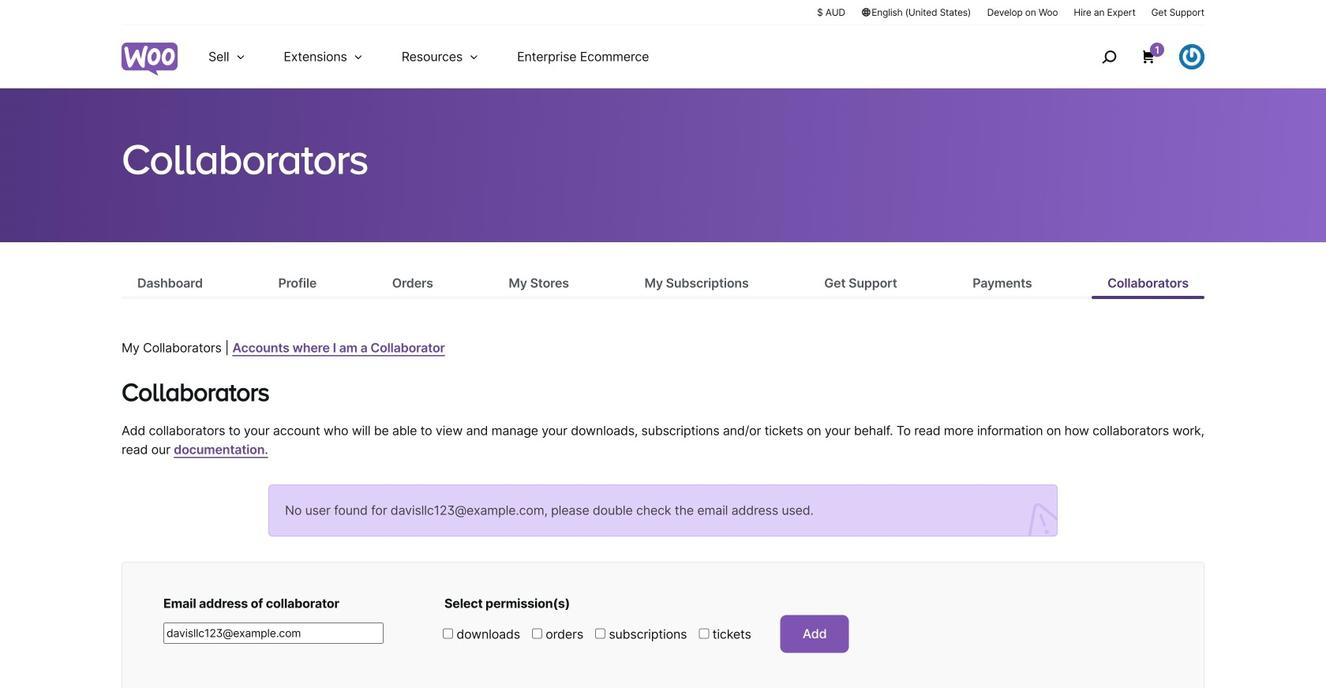 Task type: describe. For each thing, give the bounding box(es) containing it.
service navigation menu element
[[1068, 31, 1205, 83]]

open account menu image
[[1180, 44, 1205, 69]]



Task type: locate. For each thing, give the bounding box(es) containing it.
None checkbox
[[443, 629, 453, 639], [595, 629, 606, 639], [699, 629, 709, 639], [443, 629, 453, 639], [595, 629, 606, 639], [699, 629, 709, 639]]

None checkbox
[[532, 629, 542, 639]]

search image
[[1097, 44, 1122, 69]]



Task type: vqa. For each thing, say whether or not it's contained in the screenshot.
Service navigation menu element
yes



